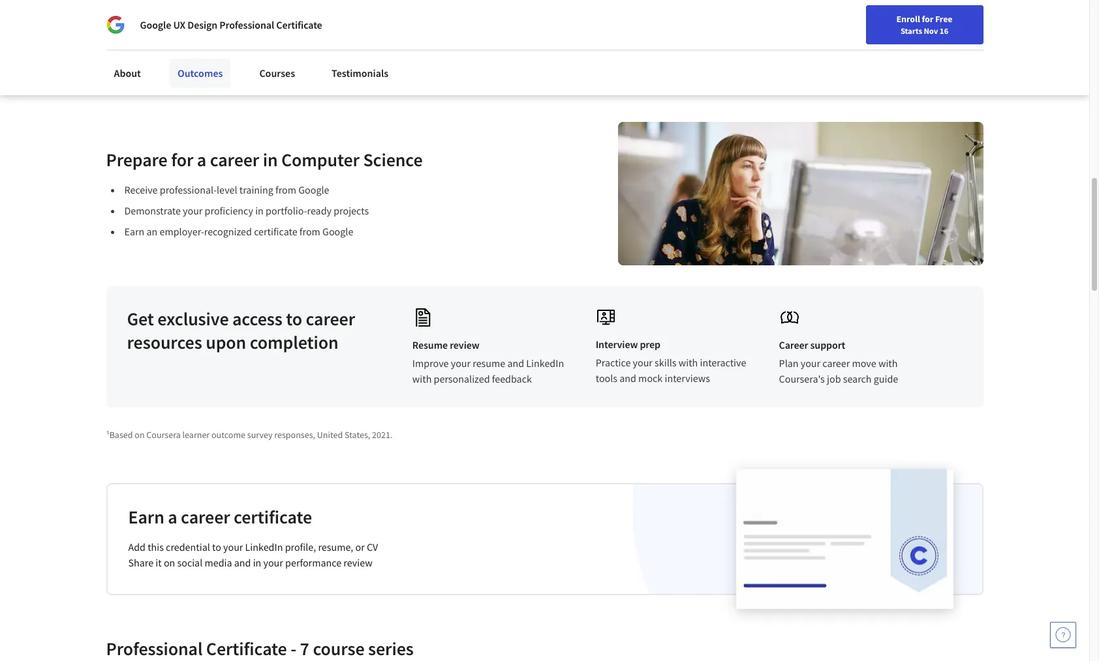 Task type: locate. For each thing, give the bounding box(es) containing it.
linkedin inside resume review improve your resume and linkedin with personalized feedback
[[526, 357, 564, 370]]

1 horizontal spatial coursera
[[210, 44, 251, 57]]

resources
[[127, 331, 202, 354]]

linkedin left profile,
[[245, 541, 283, 554]]

for
[[922, 13, 933, 25], [253, 44, 266, 57], [171, 148, 193, 172]]

0 horizontal spatial and
[[234, 557, 251, 570]]

computer
[[281, 148, 360, 172]]

0 vertical spatial on
[[135, 429, 145, 441]]

interactive
[[700, 356, 746, 369]]

english
[[839, 15, 871, 28]]

your up mock
[[633, 356, 653, 369]]

training
[[239, 183, 273, 196]]

0 horizontal spatial review
[[343, 557, 372, 570]]

about
[[181, 44, 208, 57]]

about
[[114, 67, 141, 80]]

career
[[210, 148, 259, 172], [306, 307, 355, 331], [822, 357, 850, 370], [181, 506, 230, 529]]

google image
[[106, 16, 124, 34]]

in right the media
[[253, 557, 261, 570]]

move
[[852, 357, 876, 370]]

courses link
[[252, 59, 303, 87]]

your inside interview prep practice your skills with interactive tools and mock interviews
[[633, 356, 653, 369]]

a
[[197, 148, 206, 172], [168, 506, 177, 529]]

coursera down google ux design professional certificate
[[210, 44, 251, 57]]

learn more about coursera for business
[[128, 44, 308, 57]]

outcomes link
[[170, 59, 231, 87]]

review
[[450, 339, 479, 352], [343, 557, 372, 570]]

in up training
[[263, 148, 278, 172]]

0 horizontal spatial from
[[275, 183, 296, 196]]

certificate
[[276, 18, 322, 31], [206, 638, 287, 661]]

0 vertical spatial skills
[[216, 6, 256, 30]]

0 vertical spatial certificate
[[276, 18, 322, 31]]

1 horizontal spatial for
[[253, 44, 266, 57]]

from up portfolio-
[[275, 183, 296, 196]]

and up feedback
[[507, 357, 524, 370]]

16
[[940, 25, 948, 36]]

cv
[[367, 541, 378, 554]]

0 horizontal spatial a
[[168, 506, 177, 529]]

0 vertical spatial linkedin
[[526, 357, 564, 370]]

1 horizontal spatial on
[[164, 557, 175, 570]]

0 vertical spatial for
[[922, 13, 933, 25]]

1 horizontal spatial skills
[[655, 356, 676, 369]]

to inside the add this credential to your linkedin profile, resume, or cv share it on social media and in your performance review
[[212, 541, 221, 554]]

tools
[[596, 372, 617, 385]]

search
[[843, 373, 872, 386]]

certificate down portfolio-
[[254, 225, 297, 238]]

ux
[[173, 18, 185, 31]]

None search field
[[186, 8, 499, 34]]

1 vertical spatial on
[[164, 557, 175, 570]]

1 horizontal spatial a
[[197, 148, 206, 172]]

1 horizontal spatial from
[[299, 225, 320, 238]]

your up the media
[[223, 541, 243, 554]]

with
[[679, 356, 698, 369], [878, 357, 898, 370], [412, 373, 432, 386]]

2 vertical spatial and
[[234, 557, 251, 570]]

1 vertical spatial to
[[212, 541, 221, 554]]

on
[[135, 429, 145, 441], [164, 557, 175, 570]]

to right access
[[286, 307, 302, 331]]

with down 'improve'
[[412, 373, 432, 386]]

1 horizontal spatial and
[[507, 357, 524, 370]]

get
[[127, 307, 154, 331]]

certificate down at
[[276, 18, 322, 31]]

google up ready
[[298, 183, 329, 196]]

google left 'ux'
[[140, 18, 171, 31]]

help center image
[[1055, 628, 1071, 643]]

your left performance
[[263, 557, 283, 570]]

your up coursera's
[[801, 357, 820, 370]]

coursera
[[210, 44, 251, 57], [146, 429, 181, 441]]

receive professional-level training from google
[[124, 183, 329, 196]]

for up the 'nov'
[[922, 13, 933, 25]]

for inside enroll for free starts nov 16
[[922, 13, 933, 25]]

0 horizontal spatial for
[[171, 148, 193, 172]]

1 vertical spatial skills
[[655, 356, 676, 369]]

2 vertical spatial in
[[253, 557, 261, 570]]

1 vertical spatial review
[[343, 557, 372, 570]]

0 vertical spatial coursera
[[210, 44, 251, 57]]

starts
[[901, 25, 922, 36]]

show notifications image
[[913, 16, 929, 32]]

share
[[128, 557, 153, 570]]

on right it on the left
[[164, 557, 175, 570]]

review down or
[[343, 557, 372, 570]]

access
[[232, 307, 282, 331]]

testimonials link
[[324, 59, 396, 87]]

at
[[285, 0, 300, 6]]

review up the resume
[[450, 339, 479, 352]]

1 vertical spatial linkedin
[[245, 541, 283, 554]]

google down projects
[[322, 225, 353, 238]]

prepare
[[106, 148, 168, 172]]

linkedin up feedback
[[526, 357, 564, 370]]

courses
[[259, 67, 295, 80]]

0 vertical spatial a
[[197, 148, 206, 172]]

demand
[[148, 6, 213, 30]]

0 horizontal spatial coursera
[[146, 429, 181, 441]]

and right the media
[[234, 557, 251, 570]]

course
[[313, 638, 365, 661]]

it
[[156, 557, 162, 570]]

on right ¹based
[[135, 429, 145, 441]]

0 vertical spatial professional
[[219, 18, 274, 31]]

2 horizontal spatial with
[[878, 357, 898, 370]]

your inside career support plan your career move with coursera's job search guide
[[801, 357, 820, 370]]

and
[[507, 357, 524, 370], [619, 372, 636, 385], [234, 557, 251, 570]]

to
[[286, 307, 302, 331], [212, 541, 221, 554]]

0 vertical spatial earn
[[124, 225, 144, 238]]

2 vertical spatial google
[[322, 225, 353, 238]]

certificate left -
[[206, 638, 287, 661]]

coursera left learner at the left
[[146, 429, 181, 441]]

0 horizontal spatial on
[[135, 429, 145, 441]]

with up "guide"
[[878, 357, 898, 370]]

1 vertical spatial a
[[168, 506, 177, 529]]

get exclusive access to career resources upon completion
[[127, 307, 355, 354]]

0 horizontal spatial to
[[212, 541, 221, 554]]

earn up add
[[128, 506, 164, 529]]

1 vertical spatial for
[[253, 44, 266, 57]]

professional-
[[160, 183, 217, 196]]

from down ready
[[299, 225, 320, 238]]

in down training
[[255, 204, 264, 217]]

2 horizontal spatial for
[[922, 13, 933, 25]]

outcome
[[211, 429, 245, 441]]

an
[[147, 225, 157, 238]]

skills up learn more about coursera for business
[[216, 6, 256, 30]]

skills up mock
[[655, 356, 676, 369]]

2 vertical spatial for
[[171, 148, 193, 172]]

top
[[304, 0, 330, 6]]

0 vertical spatial to
[[286, 307, 302, 331]]

media
[[205, 557, 232, 570]]

0 horizontal spatial skills
[[216, 6, 256, 30]]

career inside career support plan your career move with coursera's job search guide
[[822, 357, 850, 370]]

resume
[[412, 339, 448, 352]]

0 horizontal spatial with
[[412, 373, 432, 386]]

states,
[[345, 429, 370, 441]]

this
[[148, 541, 164, 554]]

companies
[[334, 0, 419, 6]]

for up professional-
[[171, 148, 193, 172]]

receive
[[124, 183, 158, 196]]

with up interviews
[[679, 356, 698, 369]]

a up professional-
[[197, 148, 206, 172]]

to inside get exclusive access to career resources upon completion
[[286, 307, 302, 331]]

earn left 'an' at the top
[[124, 225, 144, 238]]

1 horizontal spatial linkedin
[[526, 357, 564, 370]]

to up the media
[[212, 541, 221, 554]]

your up personalized
[[451, 357, 471, 370]]

1 horizontal spatial professional
[[219, 18, 274, 31]]

1 vertical spatial earn
[[128, 506, 164, 529]]

a up credential
[[168, 506, 177, 529]]

and right tools
[[619, 372, 636, 385]]

0 vertical spatial review
[[450, 339, 479, 352]]

for up courses
[[253, 44, 266, 57]]

1 horizontal spatial to
[[286, 307, 302, 331]]

0 vertical spatial from
[[275, 183, 296, 196]]

0 horizontal spatial linkedin
[[245, 541, 283, 554]]

1 horizontal spatial review
[[450, 339, 479, 352]]

guide
[[874, 373, 898, 386]]

1 vertical spatial and
[[619, 372, 636, 385]]

in inside the add this credential to your linkedin profile, resume, or cv share it on social media and in your performance review
[[253, 557, 261, 570]]

professional
[[219, 18, 274, 31], [106, 638, 203, 661]]

resume
[[473, 357, 505, 370]]

career inside get exclusive access to career resources upon completion
[[306, 307, 355, 331]]

skills inside see how employees at top companies are mastering in-demand skills
[[216, 6, 256, 30]]

credential
[[166, 541, 210, 554]]

employer-
[[160, 225, 204, 238]]

earn for earn a career certificate
[[128, 506, 164, 529]]

1 vertical spatial from
[[299, 225, 320, 238]]

0 horizontal spatial professional
[[106, 638, 203, 661]]

skills
[[216, 6, 256, 30], [655, 356, 676, 369]]

design
[[187, 18, 217, 31]]

1 horizontal spatial with
[[679, 356, 698, 369]]

2 horizontal spatial and
[[619, 372, 636, 385]]

your
[[183, 204, 203, 217], [633, 356, 653, 369], [451, 357, 471, 370], [801, 357, 820, 370], [223, 541, 243, 554], [263, 557, 283, 570]]

0 vertical spatial and
[[507, 357, 524, 370]]

add
[[128, 541, 146, 554]]

certificate up profile,
[[234, 506, 312, 529]]



Task type: vqa. For each thing, say whether or not it's contained in the screenshot.


Task type: describe. For each thing, give the bounding box(es) containing it.
and inside the add this credential to your linkedin profile, resume, or cv share it on social media and in your performance review
[[234, 557, 251, 570]]

responses,
[[274, 429, 315, 441]]

english button
[[815, 0, 894, 42]]

feedback
[[492, 373, 532, 386]]

see how employees at top companies are mastering in-demand skills
[[128, 0, 530, 30]]

on inside the add this credential to your linkedin profile, resume, or cv share it on social media and in your performance review
[[164, 557, 175, 570]]

to for your
[[212, 541, 221, 554]]

enroll
[[896, 13, 920, 25]]

science
[[363, 148, 423, 172]]

upon
[[206, 331, 246, 354]]

demonstrate your proficiency in portfolio-ready projects
[[124, 204, 369, 217]]

level
[[217, 183, 237, 196]]

prep
[[640, 338, 660, 351]]

free
[[935, 13, 952, 25]]

united
[[317, 429, 343, 441]]

how
[[159, 0, 193, 6]]

for for nov
[[922, 13, 933, 25]]

plan
[[779, 357, 799, 370]]

support
[[810, 339, 845, 352]]

more
[[155, 44, 179, 57]]

interviews
[[665, 372, 710, 385]]

improve
[[412, 357, 449, 370]]

¹based on coursera learner outcome survey responses, united states, 2021.
[[106, 429, 392, 441]]

review inside resume review improve your resume and linkedin with personalized feedback
[[450, 339, 479, 352]]

your inside resume review improve your resume and linkedin with personalized feedback
[[451, 357, 471, 370]]

7
[[300, 638, 309, 661]]

prepare for a career in computer science
[[106, 148, 423, 172]]

profile,
[[285, 541, 316, 554]]

1 vertical spatial certificate
[[234, 506, 312, 529]]

-
[[291, 638, 296, 661]]

coursera's
[[779, 373, 825, 386]]

with inside resume review improve your resume and linkedin with personalized feedback
[[412, 373, 432, 386]]

social
[[177, 557, 202, 570]]

employees
[[197, 0, 281, 6]]

mock
[[638, 372, 663, 385]]

business
[[268, 44, 308, 57]]

interview
[[596, 338, 638, 351]]

outcomes
[[177, 67, 223, 80]]

are
[[422, 0, 447, 6]]

resume review improve your resume and linkedin with personalized feedback
[[412, 339, 564, 386]]

job
[[827, 373, 841, 386]]

mastering
[[451, 0, 530, 6]]

recognized
[[204, 225, 252, 238]]

earn for earn an employer-recognized certificate from google
[[124, 225, 144, 238]]

0 vertical spatial in
[[263, 148, 278, 172]]

professional certificate - 7 course series
[[106, 638, 414, 661]]

add this credential to your linkedin profile, resume, or cv share it on social media and in your performance review
[[128, 541, 378, 570]]

and inside interview prep practice your skills with interactive tools and mock interviews
[[619, 372, 636, 385]]

completion
[[250, 331, 339, 354]]

for for in
[[171, 148, 193, 172]]

career
[[779, 339, 808, 352]]

ready
[[307, 204, 332, 217]]

testimonials
[[332, 67, 388, 80]]

your down professional-
[[183, 204, 203, 217]]

learn more about coursera for business link
[[128, 44, 308, 57]]

survey
[[247, 429, 272, 441]]

1 vertical spatial certificate
[[206, 638, 287, 661]]

with inside career support plan your career move with coursera's job search guide
[[878, 357, 898, 370]]

with inside interview prep practice your skills with interactive tools and mock interviews
[[679, 356, 698, 369]]

1 vertical spatial coursera
[[146, 429, 181, 441]]

review inside the add this credential to your linkedin profile, resume, or cv share it on social media and in your performance review
[[343, 557, 372, 570]]

or
[[355, 541, 365, 554]]

coursera enterprise logos image
[[692, 0, 953, 49]]

exclusive
[[157, 307, 229, 331]]

in-
[[128, 6, 148, 30]]

career support plan your career move with coursera's job search guide
[[779, 339, 898, 386]]

linkedin inside the add this credential to your linkedin profile, resume, or cv share it on social media and in your performance review
[[245, 541, 283, 554]]

1 vertical spatial google
[[298, 183, 329, 196]]

earn an employer-recognized certificate from google
[[124, 225, 353, 238]]

personalized
[[434, 373, 490, 386]]

practice
[[596, 356, 631, 369]]

series
[[368, 638, 414, 661]]

demonstrate
[[124, 204, 181, 217]]

projects
[[334, 204, 369, 217]]

1 vertical spatial professional
[[106, 638, 203, 661]]

interview prep practice your skills with interactive tools and mock interviews
[[596, 338, 746, 385]]

performance
[[285, 557, 341, 570]]

portfolio-
[[266, 204, 307, 217]]

¹based
[[106, 429, 133, 441]]

google ux design professional certificate
[[140, 18, 322, 31]]

and inside resume review improve your resume and linkedin with personalized feedback
[[507, 357, 524, 370]]

coursera career certificate image
[[736, 470, 954, 609]]

to for career
[[286, 307, 302, 331]]

1 vertical spatial in
[[255, 204, 264, 217]]

skills inside interview prep practice your skills with interactive tools and mock interviews
[[655, 356, 676, 369]]

proficiency
[[205, 204, 253, 217]]

2021.
[[372, 429, 392, 441]]

earn a career certificate
[[128, 506, 312, 529]]

0 vertical spatial google
[[140, 18, 171, 31]]

0 vertical spatial certificate
[[254, 225, 297, 238]]

learn
[[128, 44, 153, 57]]

learner
[[182, 429, 210, 441]]

enroll for free starts nov 16
[[896, 13, 952, 36]]

resume,
[[318, 541, 353, 554]]

about link
[[106, 59, 149, 87]]



